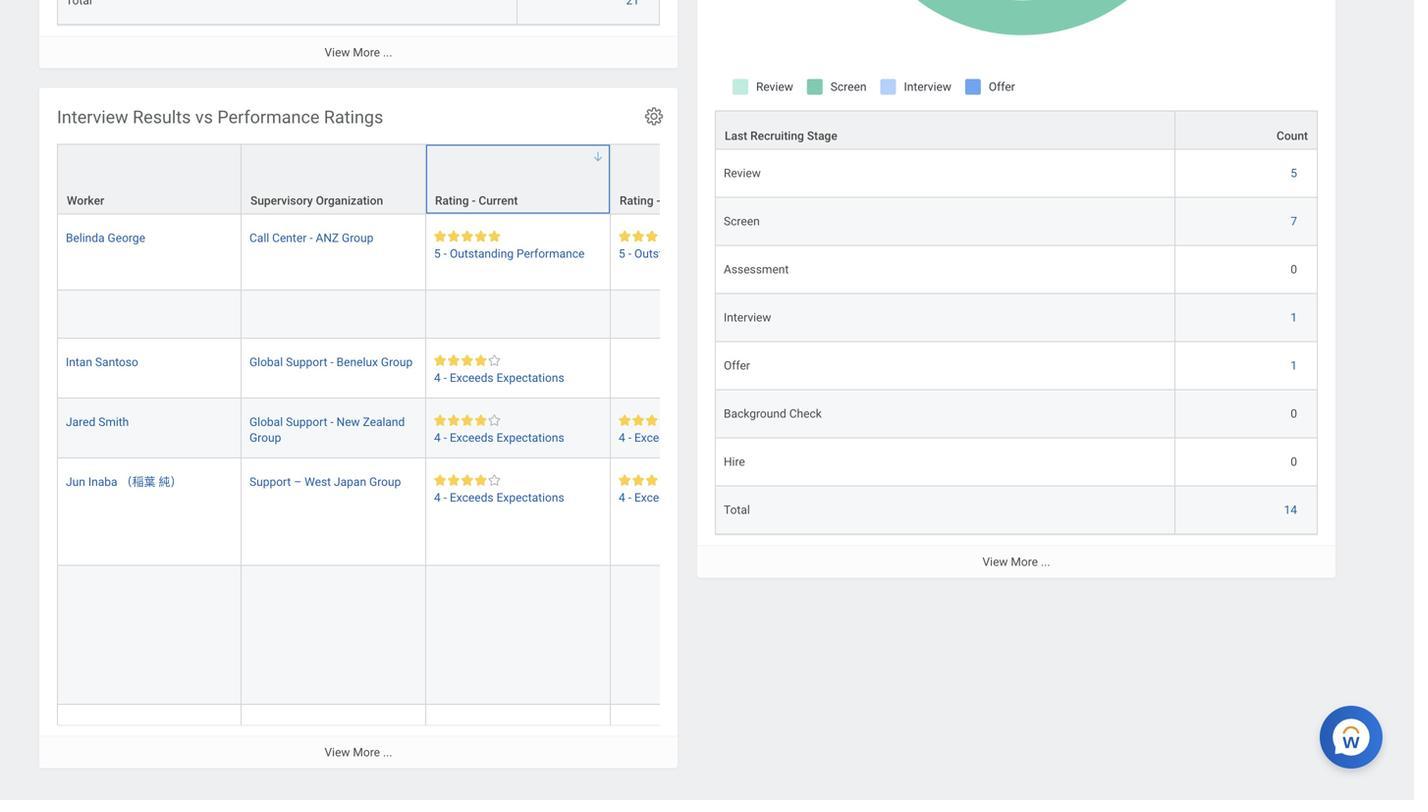 Task type: vqa. For each thing, say whether or not it's contained in the screenshot.


Task type: locate. For each thing, give the bounding box(es) containing it.
1 vertical spatial view more ...
[[983, 556, 1051, 570]]

rating
[[435, 194, 469, 208], [620, 194, 654, 208]]

exceeds
[[450, 371, 494, 385], [450, 431, 494, 445], [635, 431, 679, 445], [450, 492, 494, 505], [635, 492, 679, 505]]

1 horizontal spatial interview
[[724, 311, 772, 325]]

1
[[1291, 311, 1298, 325], [1291, 359, 1298, 373]]

global up global support - new zealand group link
[[250, 356, 283, 369]]

1 vertical spatial view more ... link
[[698, 546, 1336, 578]]

... inside candidate rejection analysis element
[[383, 46, 393, 60]]

rating for rating - current
[[435, 194, 469, 208]]

5 button
[[1291, 166, 1301, 181]]

support inside global support - new zealand group
[[286, 416, 328, 429]]

row containing jared smith
[[57, 399, 1415, 459]]

rating left current on the left
[[435, 194, 469, 208]]

count
[[1277, 129, 1309, 143]]

（稲葉
[[120, 476, 156, 489]]

more inside candidate rejection analysis element
[[353, 46, 380, 60]]

1 vertical spatial more
[[1011, 556, 1039, 570]]

0 vertical spatial more
[[353, 46, 380, 60]]

1 vertical spatial support
[[286, 416, 328, 429]]

5
[[1291, 167, 1298, 180], [434, 247, 441, 261], [619, 247, 626, 261]]

0 vertical spatial interview
[[57, 107, 128, 128]]

0 vertical spatial view more ...
[[325, 46, 393, 60]]

outstanding down rating - previous
[[635, 247, 699, 261]]

1 vertical spatial 0 button
[[1291, 406, 1301, 422]]

1 0 from the top
[[1291, 263, 1298, 277]]

view more ... inside candidate decline analysis element
[[983, 556, 1051, 570]]

0 vertical spatial view
[[325, 46, 350, 60]]

14 button
[[1285, 503, 1301, 519]]

2 0 from the top
[[1291, 407, 1298, 421]]

group for call center - anz group
[[342, 232, 374, 245]]

... inside candidate decline analysis element
[[1042, 556, 1051, 570]]

assessment
[[724, 263, 789, 277]]

intan santoso
[[66, 356, 138, 369]]

1 rating from the left
[[435, 194, 469, 208]]

jun inaba （稲葉 純） link
[[66, 472, 182, 489]]

1 vertical spatial view
[[983, 556, 1009, 570]]

rating left 'previous'
[[620, 194, 654, 208]]

recruiting
[[751, 129, 805, 143]]

1 horizontal spatial performance
[[517, 247, 585, 261]]

interview
[[57, 107, 128, 128], [724, 311, 772, 325]]

more
[[353, 46, 380, 60], [1011, 556, 1039, 570], [353, 746, 380, 760]]

view more ... link
[[39, 36, 678, 68], [698, 546, 1336, 578], [39, 737, 678, 769]]

4 for global support - benelux group
[[434, 371, 441, 385]]

2 horizontal spatial performance
[[702, 247, 770, 261]]

performance up assessment
[[702, 247, 770, 261]]

intan
[[66, 356, 92, 369]]

outstanding
[[450, 247, 514, 261], [635, 247, 699, 261]]

2 horizontal spatial 5
[[1291, 167, 1298, 180]]

0 vertical spatial 1
[[1291, 311, 1298, 325]]

0 horizontal spatial outstanding
[[450, 247, 514, 261]]

1 horizontal spatial 5
[[619, 247, 626, 261]]

review
[[724, 167, 761, 180]]

3 0 from the top
[[1291, 456, 1298, 469]]

0 vertical spatial total element
[[66, 0, 92, 7]]

1 vertical spatial 1 button
[[1291, 358, 1301, 374]]

view more ... inside candidate rejection analysis element
[[325, 46, 393, 60]]

support left benelux
[[286, 356, 328, 369]]

rating inside popup button
[[620, 194, 654, 208]]

1 vertical spatial 1
[[1291, 359, 1298, 373]]

background check
[[724, 407, 822, 421]]

0 horizontal spatial total element
[[66, 0, 92, 7]]

2 vertical spatial 0
[[1291, 456, 1298, 469]]

5 - outstanding performance
[[434, 247, 585, 261], [619, 247, 770, 261]]

hire
[[724, 456, 746, 469]]

2 global from the top
[[250, 416, 283, 429]]

interview left results
[[57, 107, 128, 128]]

4 - exceeds expectations
[[434, 371, 565, 385], [434, 431, 565, 445], [619, 431, 749, 445], [434, 492, 565, 505], [619, 492, 749, 505]]

4
[[434, 371, 441, 385], [434, 431, 441, 445], [619, 431, 626, 445], [434, 492, 441, 505], [619, 492, 626, 505]]

2 rating from the left
[[620, 194, 654, 208]]

expectations for global support - benelux group
[[497, 371, 565, 385]]

5 - outstanding performance link
[[434, 243, 585, 261], [619, 243, 770, 261]]

4 - exceeds expectations for global support - benelux group
[[434, 371, 565, 385]]

interview inside candidate decline analysis element
[[724, 311, 772, 325]]

2 1 button from the top
[[1291, 358, 1301, 374]]

0 vertical spatial 0 button
[[1291, 262, 1301, 278]]

call
[[250, 232, 269, 245]]

1 1 button from the top
[[1291, 310, 1301, 326]]

5 inside button
[[1291, 167, 1298, 180]]

expectations
[[497, 371, 565, 385], [497, 431, 565, 445], [681, 431, 749, 445], [497, 492, 565, 505], [681, 492, 749, 505]]

support left –
[[250, 476, 291, 489]]

... for candidate rejection analysis element
[[383, 46, 393, 60]]

1 5 - outstanding performance link from the left
[[434, 243, 585, 261]]

rating - previous
[[620, 194, 710, 208]]

5 down count
[[1291, 167, 1298, 180]]

exceeds for global support - benelux group
[[450, 371, 494, 385]]

belinda
[[66, 232, 105, 245]]

1 horizontal spatial 5 - outstanding performance
[[619, 247, 770, 261]]

group right anz
[[342, 232, 374, 245]]

0 vertical spatial 1 button
[[1291, 310, 1301, 326]]

1 vertical spatial ...
[[1042, 556, 1051, 570]]

row containing assessment
[[715, 246, 1319, 294]]

5 down rating - previous
[[619, 247, 626, 261]]

5 down rating - current
[[434, 247, 441, 261]]

worker button
[[58, 145, 241, 214]]

1 button for row containing offer
[[1291, 358, 1301, 374]]

group
[[342, 232, 374, 245], [381, 356, 413, 369], [250, 431, 281, 445], [369, 476, 401, 489]]

5 - outstanding performance link down current on the left
[[434, 243, 585, 261]]

global support - new zealand group link
[[250, 412, 405, 445]]

0 vertical spatial 0
[[1291, 263, 1298, 277]]

row containing jun inaba （稲葉 純）
[[57, 459, 1415, 567]]

global inside global support - new zealand group
[[250, 416, 283, 429]]

supervisory organization
[[251, 194, 383, 208]]

view more ...
[[325, 46, 393, 60], [983, 556, 1051, 570], [325, 746, 393, 760]]

1 vertical spatial interview
[[724, 311, 772, 325]]

4 - exceeds expectations link
[[434, 367, 565, 385], [434, 428, 565, 445], [619, 428, 749, 445], [434, 488, 565, 505], [619, 488, 749, 505]]

row containing worker
[[57, 144, 1415, 216]]

cell
[[57, 291, 242, 339], [242, 291, 426, 339], [426, 291, 611, 339], [611, 291, 796, 339], [57, 567, 242, 706], [242, 567, 426, 706], [426, 567, 611, 706], [611, 567, 796, 706], [57, 706, 242, 801], [242, 706, 426, 801], [426, 706, 611, 801], [611, 706, 796, 801]]

5 - outstanding performance down 'previous'
[[619, 247, 770, 261]]

more inside candidate decline analysis element
[[1011, 556, 1039, 570]]

2 vertical spatial more
[[353, 746, 380, 760]]

1 vertical spatial global
[[250, 416, 283, 429]]

belinda george
[[66, 232, 145, 245]]

global support - new zealand group
[[250, 416, 405, 445]]

performance down current on the left
[[517, 247, 585, 261]]

performance right vs
[[218, 107, 320, 128]]

inaba
[[88, 476, 117, 489]]

george
[[108, 232, 145, 245]]

expectations for support – west japan group
[[497, 492, 565, 505]]

2 vertical spatial support
[[250, 476, 291, 489]]

1 0 button from the top
[[1291, 262, 1301, 278]]

row containing intan santoso
[[57, 339, 1415, 399]]

7 button
[[1291, 214, 1301, 230]]

0 horizontal spatial interview
[[57, 107, 128, 128]]

jared
[[66, 416, 96, 429]]

support for benelux
[[286, 356, 328, 369]]

view inside candidate rejection analysis element
[[325, 46, 350, 60]]

total element
[[66, 0, 92, 7], [724, 500, 750, 517]]

row containing background check
[[715, 391, 1319, 439]]

0 for background check
[[1291, 407, 1298, 421]]

view more ... link for candidate decline analysis element
[[698, 546, 1336, 578]]

2 0 button from the top
[[1291, 406, 1301, 422]]

0 vertical spatial global
[[250, 356, 283, 369]]

row
[[57, 0, 660, 25], [715, 111, 1319, 150], [57, 144, 1415, 216], [715, 150, 1319, 198], [715, 198, 1319, 246], [57, 215, 1415, 291], [715, 246, 1319, 294], [57, 291, 1415, 339], [715, 294, 1319, 343], [57, 339, 1415, 399], [715, 343, 1319, 391], [715, 391, 1319, 439], [57, 399, 1415, 459], [715, 439, 1319, 487], [57, 459, 1415, 567], [715, 487, 1319, 535], [57, 567, 1415, 706], [57, 706, 1415, 801]]

2 vertical spatial ...
[[383, 746, 393, 760]]

0 vertical spatial support
[[286, 356, 328, 369]]

candidate rejection analysis element
[[39, 0, 678, 68]]

global for global support - benelux group
[[250, 356, 283, 369]]

more inside interview results vs performance ratings element
[[353, 746, 380, 760]]

outstanding down rating - current
[[450, 247, 514, 261]]

0 horizontal spatial rating
[[435, 194, 469, 208]]

interview up offer element
[[724, 311, 772, 325]]

0
[[1291, 263, 1298, 277], [1291, 407, 1298, 421], [1291, 456, 1298, 469]]

rating for rating - previous
[[620, 194, 654, 208]]

support – west japan group
[[250, 476, 401, 489]]

view more ... link for candidate rejection analysis element
[[39, 36, 678, 68]]

1 vertical spatial 0
[[1291, 407, 1298, 421]]

0 vertical spatial view more ... link
[[39, 36, 678, 68]]

...
[[383, 46, 393, 60], [1042, 556, 1051, 570], [383, 746, 393, 760]]

3 0 button from the top
[[1291, 455, 1301, 470]]

exceeds for support – west japan group
[[450, 492, 494, 505]]

exceeds for global support - new zealand group
[[450, 431, 494, 445]]

1 horizontal spatial outstanding
[[635, 247, 699, 261]]

screen element
[[724, 211, 760, 229]]

global
[[250, 356, 283, 369], [250, 416, 283, 429]]

... for candidate decline analysis element
[[1042, 556, 1051, 570]]

performance
[[218, 107, 320, 128], [517, 247, 585, 261], [702, 247, 770, 261]]

0 button
[[1291, 262, 1301, 278], [1291, 406, 1301, 422], [1291, 455, 1301, 470]]

support left new at the bottom left of page
[[286, 416, 328, 429]]

view more ... for candidate rejection analysis element
[[325, 46, 393, 60]]

group right benelux
[[381, 356, 413, 369]]

supervisory organization button
[[242, 145, 425, 214]]

group up support – west japan group link
[[250, 431, 281, 445]]

view
[[325, 46, 350, 60], [983, 556, 1009, 570], [325, 746, 350, 760]]

view inside candidate decline analysis element
[[983, 556, 1009, 570]]

worker
[[67, 194, 104, 208]]

rating - previous button
[[611, 145, 795, 214]]

jun
[[66, 476, 85, 489]]

1 horizontal spatial 5 - outstanding performance link
[[619, 243, 770, 261]]

1 global from the top
[[250, 356, 283, 369]]

1 vertical spatial total element
[[724, 500, 750, 517]]

support
[[286, 356, 328, 369], [286, 416, 328, 429], [250, 476, 291, 489]]

0 vertical spatial ...
[[383, 46, 393, 60]]

total
[[724, 504, 750, 517]]

1 horizontal spatial total element
[[724, 500, 750, 517]]

5 - outstanding performance down current on the left
[[434, 247, 585, 261]]

1 button
[[1291, 310, 1301, 326], [1291, 358, 1301, 374]]

row containing interview
[[715, 294, 1319, 343]]

row containing total
[[715, 487, 1319, 535]]

0 horizontal spatial performance
[[218, 107, 320, 128]]

-
[[472, 194, 476, 208], [657, 194, 661, 208], [310, 232, 313, 245], [444, 247, 447, 261], [629, 247, 632, 261], [330, 356, 334, 369], [444, 371, 447, 385], [330, 416, 334, 429], [444, 431, 447, 445], [629, 431, 632, 445], [444, 492, 447, 505], [629, 492, 632, 505]]

5 - outstanding performance link down 'previous'
[[619, 243, 770, 261]]

1 horizontal spatial rating
[[620, 194, 654, 208]]

group right the japan
[[369, 476, 401, 489]]

7
[[1291, 215, 1298, 229]]

rating inside 'popup button'
[[435, 194, 469, 208]]

offer element
[[724, 355, 751, 373]]

2 vertical spatial 0 button
[[1291, 455, 1301, 470]]

global left new at the bottom left of page
[[250, 416, 283, 429]]

0 horizontal spatial 5 - outstanding performance link
[[434, 243, 585, 261]]

0 horizontal spatial 5 - outstanding performance
[[434, 247, 585, 261]]

assessment element
[[724, 259, 789, 277]]

1 outstanding from the left
[[450, 247, 514, 261]]

santoso
[[95, 356, 138, 369]]

view for candidate decline analysis element
[[983, 556, 1009, 570]]

supervisory organization column header
[[242, 144, 426, 216]]

2 vertical spatial view more ...
[[325, 746, 393, 760]]

japan
[[334, 476, 367, 489]]



Task type: describe. For each thing, give the bounding box(es) containing it.
rating - current button
[[426, 145, 610, 214]]

0 button for background check
[[1291, 406, 1301, 422]]

anz
[[316, 232, 339, 245]]

count button
[[1176, 112, 1318, 149]]

jun inaba （稲葉 純）
[[66, 476, 182, 489]]

review element
[[724, 163, 761, 180]]

configure interview results vs performance ratings image
[[644, 106, 665, 127]]

results
[[133, 107, 191, 128]]

4 - exceeds expectations for support – west japan group
[[434, 492, 565, 505]]

check
[[790, 407, 822, 421]]

4 - exceeds expectations link for global support - new zealand group
[[434, 428, 565, 445]]

group inside global support - new zealand group
[[250, 431, 281, 445]]

more for candidate rejection analysis element
[[353, 46, 380, 60]]

view more ... for candidate decline analysis element
[[983, 556, 1051, 570]]

2 vertical spatial view
[[325, 746, 350, 760]]

- inside 'popup button'
[[472, 194, 476, 208]]

center
[[272, 232, 307, 245]]

intan santoso link
[[66, 352, 138, 369]]

rating - current
[[435, 194, 518, 208]]

ratings
[[324, 107, 384, 128]]

2 outstanding from the left
[[635, 247, 699, 261]]

jared smith
[[66, 416, 129, 429]]

row inside candidate rejection analysis element
[[57, 0, 660, 25]]

organization
[[316, 194, 383, 208]]

support – west japan group link
[[250, 472, 401, 489]]

candidate decline analysis element
[[698, 0, 1336, 578]]

row containing last recruiting stage
[[715, 111, 1319, 150]]

benelux
[[337, 356, 378, 369]]

group for global support - benelux group
[[381, 356, 413, 369]]

row containing hire
[[715, 439, 1319, 487]]

1 button for row containing interview
[[1291, 310, 1301, 326]]

interview for interview results vs performance ratings
[[57, 107, 128, 128]]

0 for hire
[[1291, 456, 1298, 469]]

background
[[724, 407, 787, 421]]

rating - current column header
[[426, 144, 611, 216]]

jared smith link
[[66, 412, 129, 429]]

belinda george link
[[66, 228, 145, 245]]

global support - benelux group link
[[250, 352, 413, 369]]

zealand
[[363, 416, 405, 429]]

last recruiting stage button
[[716, 112, 1175, 149]]

4 for global support - new zealand group
[[434, 431, 441, 445]]

stage
[[808, 129, 838, 143]]

hire element
[[724, 452, 746, 469]]

expectations for global support - new zealand group
[[497, 431, 565, 445]]

row containing review
[[715, 150, 1319, 198]]

previous
[[664, 194, 710, 208]]

0 button for hire
[[1291, 455, 1301, 470]]

2 vertical spatial view more ... link
[[39, 737, 678, 769]]

14
[[1285, 504, 1298, 517]]

- inside global support - new zealand group
[[330, 416, 334, 429]]

worker column header
[[57, 144, 242, 216]]

total element containing total
[[724, 500, 750, 517]]

2 1 from the top
[[1291, 359, 1298, 373]]

4 - exceeds expectations for global support - new zealand group
[[434, 431, 565, 445]]

1 5 - outstanding performance from the left
[[434, 247, 585, 261]]

... inside interview results vs performance ratings element
[[383, 746, 393, 760]]

more for candidate decline analysis element
[[1011, 556, 1039, 570]]

interview results vs performance ratings
[[57, 107, 384, 128]]

- inside popup button
[[657, 194, 661, 208]]

smith
[[98, 416, 129, 429]]

view more ... inside interview results vs performance ratings element
[[325, 746, 393, 760]]

call center - anz group
[[250, 232, 374, 245]]

supervisory
[[251, 194, 313, 208]]

last
[[725, 129, 748, 143]]

new
[[337, 416, 360, 429]]

4 - exceeds expectations link for global support - benelux group
[[434, 367, 565, 385]]

0 horizontal spatial 5
[[434, 247, 441, 261]]

4 - exceeds expectations link for support – west japan group
[[434, 488, 565, 505]]

1 1 from the top
[[1291, 311, 1298, 325]]

support for new
[[286, 416, 328, 429]]

last recruiting stage
[[725, 129, 838, 143]]

current
[[479, 194, 518, 208]]

background check element
[[724, 403, 822, 421]]

2 5 - outstanding performance from the left
[[619, 247, 770, 261]]

offer
[[724, 359, 751, 373]]

group for support – west japan group
[[369, 476, 401, 489]]

row containing offer
[[715, 343, 1319, 391]]

row containing screen
[[715, 198, 1319, 246]]

interview for interview element
[[724, 311, 772, 325]]

interview element
[[724, 307, 772, 325]]

–
[[294, 476, 302, 489]]

total element inside candidate rejection analysis element
[[66, 0, 92, 7]]

arrow down image
[[592, 151, 604, 163]]

west
[[305, 476, 331, 489]]

2 5 - outstanding performance link from the left
[[619, 243, 770, 261]]

interview results vs performance ratings element
[[39, 88, 1415, 801]]

4 for support – west japan group
[[434, 492, 441, 505]]

row containing belinda george
[[57, 215, 1415, 291]]

純）
[[159, 476, 182, 489]]

view for candidate rejection analysis element
[[325, 46, 350, 60]]

global for global support - new zealand group
[[250, 416, 283, 429]]

vs
[[195, 107, 213, 128]]

global support - benelux group
[[250, 356, 413, 369]]

screen
[[724, 215, 760, 229]]

call center - anz group link
[[250, 228, 374, 245]]



